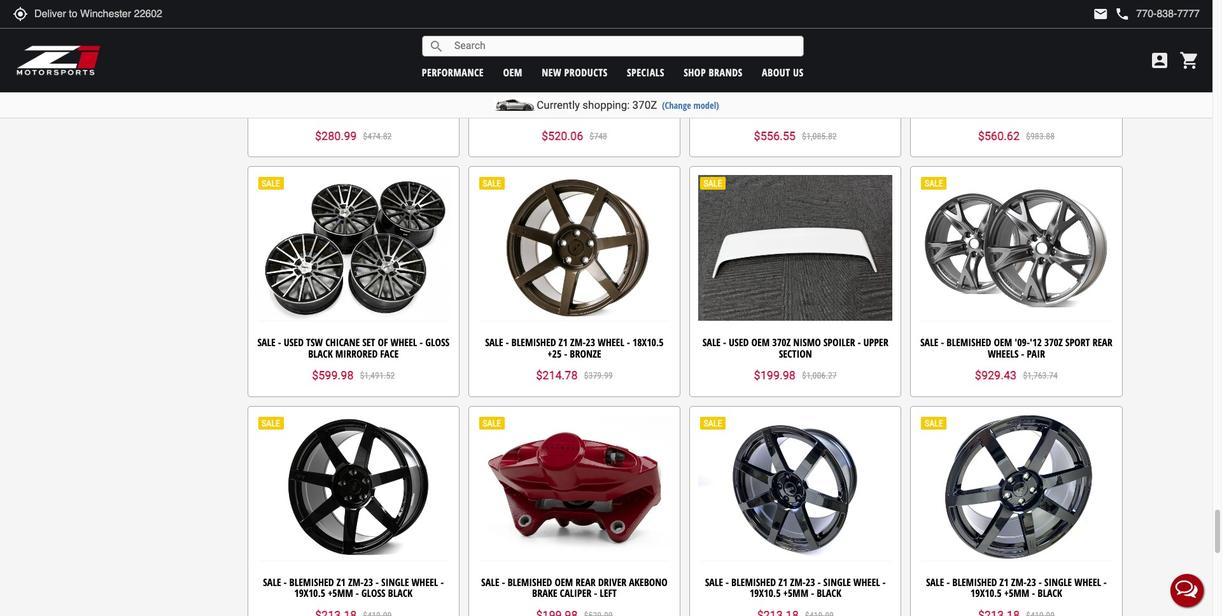Task type: describe. For each thing, give the bounding box(es) containing it.
oem for sale - blemished oem '09-'12 370z sport rear wheels - pair
[[994, 336, 1012, 350]]

z1 inside sale - blemished z1 zm-23 - single wheel - 19x10.5 +5mm - gloss black
[[337, 575, 346, 589]]

sale - blemished oem 370z rear subframe assembly
[[705, 96, 885, 121]]

black inside sale - used tsw chicane set of wheel - gloss black mirrored face
[[308, 347, 333, 361]]

driver
[[598, 575, 626, 589]]

'12 inside sale - blemished oem '09-'12 370z sport rear wheels - pair
[[1030, 336, 1042, 350]]

wiseco
[[1000, 96, 1031, 110]]

set inside sale - used hotchkis 370z / g37 sport sway bar set
[[356, 107, 369, 121]]

sale inside sale - blemished wiseco vq37 piston kit - 96mm - 9:1
[[927, 96, 945, 110]]

sr
[[621, 96, 630, 110]]

nismo
[[793, 336, 821, 350]]

370z inside sale - blemished oem '09-'12 370z sport rear wheels - pair
[[1044, 336, 1063, 350]]

used for oem
[[729, 336, 749, 350]]

sale - blemished seibon 370z sr style carbon fiber front lip - '09-'12
[[495, 96, 654, 121]]

set inside sale - used tsw chicane set of wheel - gloss black mirrored face
[[362, 336, 375, 350]]

sale - blemished z1 zm-23 - single wheel - 19x10.5 +5mm - gloss black
[[263, 575, 444, 600]]

$1,006.27
[[802, 371, 837, 381]]

akebono
[[629, 575, 668, 589]]

'12 inside 'sale - blemished seibon 370z sr style carbon fiber front lip - '09-'12'
[[630, 107, 642, 121]]

$599.98 $1,491.52
[[312, 369, 395, 382]]

sale inside sale - blemished z1 zm-23 - single wheel - 19x10.5 +5mm - gloss black
[[263, 575, 281, 589]]

upper
[[863, 336, 888, 350]]

new products link
[[542, 65, 608, 79]]

pair
[[1027, 347, 1045, 361]]

sale - blemished oem '09-'12 370z sport rear wheels - pair
[[920, 336, 1113, 361]]

carbon
[[507, 107, 539, 121]]

bronze
[[570, 347, 601, 361]]

model)
[[693, 99, 719, 111]]

sale - used hotchkis 370z / g37 sport sway bar set
[[261, 96, 446, 121]]

$520.06
[[542, 129, 583, 142]]

chicane
[[325, 336, 360, 350]]

oem for sale - used oem 370z nismo spoiler - upper section
[[751, 336, 770, 350]]

9:1
[[1027, 107, 1039, 121]]

used
[[284, 336, 304, 350]]

currently shopping: 370z (change model)
[[537, 99, 719, 111]]

$1,085.82
[[802, 131, 837, 141]]

shop
[[684, 65, 706, 79]]

$214.78
[[536, 369, 578, 382]]

piston
[[1056, 96, 1085, 110]]

2 +5mm from the left
[[783, 586, 808, 600]]

$929.43
[[975, 369, 1017, 382]]

$748
[[590, 131, 607, 141]]

$280.99
[[315, 129, 357, 142]]

us
[[793, 65, 804, 79]]

blemished inside sale - blemished oem 370z rear subframe assembly
[[732, 96, 776, 110]]

sale inside sale - used tsw chicane set of wheel - gloss black mirrored face
[[257, 336, 275, 350]]

$1,763.74
[[1023, 371, 1058, 381]]

$520.06 $748
[[542, 129, 607, 142]]

wheels
[[988, 347, 1019, 361]]

currently
[[537, 99, 580, 111]]

account_box link
[[1146, 50, 1173, 71]]

wheel inside sale - used tsw chicane set of wheel - gloss black mirrored face
[[391, 336, 417, 350]]

2 single from the left
[[823, 575, 851, 589]]

performance
[[422, 65, 484, 79]]

mail
[[1093, 6, 1108, 22]]

3 single from the left
[[1044, 575, 1072, 589]]

oem for sale - blemished oem rear driver akebono brake caliper - left
[[555, 575, 573, 589]]

$199.98 $1,006.27
[[754, 369, 837, 382]]

products
[[564, 65, 608, 79]]

sale inside sale - blemished z1 zm-23 wheel - 18x10.5 +25 - bronze
[[485, 336, 503, 350]]

mirrored
[[335, 347, 378, 361]]

lip
[[595, 107, 607, 121]]

$280.99 $474.82
[[315, 129, 392, 142]]

of
[[378, 336, 388, 350]]

$214.78 $379.99
[[536, 369, 613, 382]]

hotchkis
[[310, 96, 349, 110]]

19x10.5 inside sale - blemished z1 zm-23 - single wheel - 19x10.5 +5mm - gloss black
[[294, 586, 325, 600]]

18x10.5
[[633, 336, 664, 350]]

sport for rear
[[1065, 336, 1090, 350]]

370z for sale - used oem 370z nismo spoiler - upper section
[[772, 336, 791, 350]]

23 inside sale - blemished z1 zm-23 wheel - 18x10.5 +25 - bronze
[[586, 336, 595, 350]]

spoiler
[[823, 336, 855, 350]]

front
[[566, 107, 592, 121]]

sale inside sale - blemished oem rear driver akebono brake caliper - left
[[481, 575, 499, 589]]

3 +5mm from the left
[[1004, 586, 1030, 600]]

shopping_cart
[[1179, 50, 1200, 71]]

shopping:
[[583, 99, 630, 111]]

phone
[[1115, 6, 1130, 22]]

1 sale - blemished z1 zm-23 - single wheel - 19x10.5 +5mm - black from the left
[[705, 575, 886, 600]]

about
[[762, 65, 790, 79]]

subframe
[[843, 96, 885, 110]]

mail phone
[[1093, 6, 1130, 22]]

sport for sway
[[396, 96, 421, 110]]

sale inside sale - blemished oem '09-'12 370z sport rear wheels - pair
[[920, 336, 938, 350]]

oem left new
[[503, 65, 522, 79]]

$983.88
[[1026, 131, 1055, 141]]

left
[[600, 586, 617, 600]]

sale - blemished z1 zm-23 wheel - 18x10.5 +25 - bronze
[[485, 336, 664, 361]]

face
[[380, 347, 399, 361]]

about us link
[[762, 65, 804, 79]]

mail link
[[1093, 6, 1108, 22]]

blemished inside sale - blemished wiseco vq37 piston kit - 96mm - 9:1
[[953, 96, 998, 110]]

(change model) link
[[662, 99, 719, 111]]

$556.55 $1,085.82
[[754, 129, 837, 142]]

370z for sale - blemished seibon 370z sr style carbon fiber front lip - '09-'12
[[600, 96, 618, 110]]

sale inside the sale - used oem 370z nismo spoiler - upper section
[[703, 336, 721, 350]]

blemished inside sale - blemished z1 zm-23 wheel - 18x10.5 +25 - bronze
[[511, 336, 556, 350]]



Task type: vqa. For each thing, say whether or not it's contained in the screenshot.


Task type: locate. For each thing, give the bounding box(es) containing it.
search
[[429, 39, 444, 54]]

370z inside the sale - used oem 370z nismo spoiler - upper section
[[772, 336, 791, 350]]

370z left the nismo
[[772, 336, 791, 350]]

oem inside the sale - used oem 370z nismo spoiler - upper section
[[751, 336, 770, 350]]

2 horizontal spatial single
[[1044, 575, 1072, 589]]

+5mm inside sale - blemished z1 zm-23 - single wheel - 19x10.5 +5mm - gloss black
[[328, 586, 353, 600]]

2 19x10.5 from the left
[[750, 586, 781, 600]]

1 horizontal spatial rear
[[821, 96, 841, 110]]

'09- inside sale - blemished oem '09-'12 370z sport rear wheels - pair
[[1015, 336, 1030, 350]]

'09- inside 'sale - blemished seibon 370z sr style carbon fiber front lip - '09-'12'
[[615, 107, 630, 121]]

'09- right 'lip'
[[615, 107, 630, 121]]

set
[[356, 107, 369, 121], [362, 336, 375, 350]]

0 horizontal spatial single
[[381, 575, 409, 589]]

1 horizontal spatial gloss
[[425, 336, 449, 350]]

caliper
[[560, 586, 591, 600]]

1 vertical spatial rear
[[1093, 336, 1113, 350]]

single inside sale - blemished z1 zm-23 - single wheel - 19x10.5 +5mm - gloss black
[[381, 575, 409, 589]]

Search search field
[[444, 36, 803, 56]]

0 horizontal spatial '09-
[[615, 107, 630, 121]]

shop brands
[[684, 65, 743, 79]]

zm- inside sale - blemished z1 zm-23 wheel - 18x10.5 +25 - bronze
[[570, 336, 586, 350]]

sale - used oem 370z nismo spoiler - upper section
[[703, 336, 888, 361]]

19x10.5
[[294, 586, 325, 600], [750, 586, 781, 600], [971, 586, 1002, 600]]

used left section
[[729, 336, 749, 350]]

style
[[633, 96, 654, 110]]

shop brands link
[[684, 65, 743, 79]]

1 single from the left
[[381, 575, 409, 589]]

wheel inside sale - blemished z1 zm-23 - single wheel - 19x10.5 +5mm - gloss black
[[411, 575, 438, 589]]

370z
[[351, 96, 370, 110], [600, 96, 618, 110], [800, 96, 818, 110], [632, 99, 657, 111], [772, 336, 791, 350], [1044, 336, 1063, 350]]

370z left the /
[[351, 96, 370, 110]]

blemished inside sale - blemished z1 zm-23 - single wheel - 19x10.5 +5mm - gloss black
[[289, 575, 334, 589]]

blemished inside sale - blemished oem '09-'12 370z sport rear wheels - pair
[[947, 336, 991, 350]]

3 19x10.5 from the left
[[971, 586, 1002, 600]]

oem link
[[503, 65, 522, 79]]

/
[[372, 96, 376, 110]]

$560.62 $983.88
[[978, 129, 1055, 142]]

1 horizontal spatial sport
[[1065, 336, 1090, 350]]

- inside sale - used hotchkis 370z / g37 sport sway bar set
[[282, 96, 285, 110]]

23
[[586, 336, 595, 350], [364, 575, 373, 589], [806, 575, 815, 589], [1027, 575, 1036, 589]]

about us
[[762, 65, 804, 79]]

rear inside sale - blemished oem 370z rear subframe assembly
[[821, 96, 841, 110]]

0 vertical spatial set
[[356, 107, 369, 121]]

370z inside sale - blemished oem 370z rear subframe assembly
[[800, 96, 818, 110]]

seibon
[[568, 96, 597, 110]]

-
[[282, 96, 285, 110], [515, 96, 518, 110], [726, 96, 729, 110], [948, 96, 951, 110], [1103, 96, 1106, 110], [609, 107, 613, 121], [1021, 107, 1025, 121], [278, 336, 281, 350], [420, 336, 423, 350], [506, 336, 509, 350], [627, 336, 630, 350], [723, 336, 726, 350], [858, 336, 861, 350], [941, 336, 944, 350], [564, 347, 567, 361], [1021, 347, 1024, 361], [284, 575, 287, 589], [376, 575, 379, 589], [441, 575, 444, 589], [502, 575, 505, 589], [726, 575, 729, 589], [818, 575, 821, 589], [883, 575, 886, 589], [947, 575, 950, 589], [1039, 575, 1042, 589], [1104, 575, 1107, 589], [356, 586, 359, 600], [594, 586, 597, 600], [811, 586, 814, 600], [1032, 586, 1035, 600]]

account_box
[[1150, 50, 1170, 71]]

vq37
[[1033, 96, 1054, 110]]

sport right pair
[[1065, 336, 1090, 350]]

gloss inside sale - blemished z1 zm-23 - single wheel - 19x10.5 +5mm - gloss black
[[361, 586, 386, 600]]

1 vertical spatial gloss
[[361, 586, 386, 600]]

0 horizontal spatial rear
[[576, 575, 596, 589]]

0 vertical spatial gloss
[[425, 336, 449, 350]]

2 horizontal spatial +5mm
[[1004, 586, 1030, 600]]

sale - blemished oem rear driver akebono brake caliper - left
[[481, 575, 668, 600]]

sway
[[424, 96, 446, 110]]

0 horizontal spatial '12
[[630, 107, 642, 121]]

specials
[[627, 65, 664, 79]]

1 vertical spatial sport
[[1065, 336, 1090, 350]]

fiber
[[542, 107, 564, 121]]

$556.55
[[754, 129, 796, 142]]

2 vertical spatial rear
[[576, 575, 596, 589]]

+5mm
[[328, 586, 353, 600], [783, 586, 808, 600], [1004, 586, 1030, 600]]

$599.98
[[312, 369, 354, 382]]

370z left sr
[[600, 96, 618, 110]]

'09- up $929.43 $1,763.74
[[1015, 336, 1030, 350]]

sport inside sale - used hotchkis 370z / g37 sport sway bar set
[[396, 96, 421, 110]]

rear
[[821, 96, 841, 110], [1093, 336, 1113, 350], [576, 575, 596, 589]]

oem
[[503, 65, 522, 79], [779, 96, 797, 110], [751, 336, 770, 350], [994, 336, 1012, 350], [555, 575, 573, 589]]

assembly
[[775, 107, 815, 121]]

370z right sr
[[632, 99, 657, 111]]

zm-
[[570, 336, 586, 350], [348, 575, 364, 589], [790, 575, 806, 589], [1011, 575, 1027, 589]]

bar
[[338, 107, 354, 121]]

wheel inside sale - blemished z1 zm-23 wheel - 18x10.5 +25 - bronze
[[598, 336, 624, 350]]

370z inside 'sale - blemished seibon 370z sr style carbon fiber front lip - '09-'12'
[[600, 96, 618, 110]]

0 vertical spatial rear
[[821, 96, 841, 110]]

black inside sale - blemished z1 zm-23 - single wheel - 19x10.5 +5mm - gloss black
[[388, 586, 413, 600]]

gloss inside sale - used tsw chicane set of wheel - gloss black mirrored face
[[425, 336, 449, 350]]

black
[[308, 347, 333, 361], [388, 586, 413, 600], [817, 586, 841, 600], [1038, 586, 1062, 600]]

blemished inside 'sale - blemished seibon 370z sr style carbon fiber front lip - '09-'12'
[[521, 96, 565, 110]]

sale inside 'sale - blemished seibon 370z sr style carbon fiber front lip - '09-'12'
[[495, 96, 513, 110]]

oem down about us
[[779, 96, 797, 110]]

oem inside sale - blemished oem 370z rear subframe assembly
[[779, 96, 797, 110]]

sport inside sale - blemished oem '09-'12 370z sport rear wheels - pair
[[1065, 336, 1090, 350]]

phone link
[[1115, 6, 1200, 22]]

370z inside sale - used hotchkis 370z / g37 sport sway bar set
[[351, 96, 370, 110]]

oem inside sale - blemished oem rear driver akebono brake caliper - left
[[555, 575, 573, 589]]

1 horizontal spatial sale - blemished z1 zm-23 - single wheel - 19x10.5 +5mm - black
[[926, 575, 1107, 600]]

2 horizontal spatial rear
[[1093, 336, 1113, 350]]

z1 motorsports logo image
[[16, 45, 102, 76]]

1 vertical spatial used
[[729, 336, 749, 350]]

blemished inside sale - blemished oem rear driver akebono brake caliper - left
[[508, 575, 552, 589]]

1 +5mm from the left
[[328, 586, 353, 600]]

1 19x10.5 from the left
[[294, 586, 325, 600]]

- inside sale - blemished oem 370z rear subframe assembly
[[726, 96, 729, 110]]

my_location
[[13, 6, 28, 22]]

1 vertical spatial set
[[362, 336, 375, 350]]

oem inside sale - blemished oem '09-'12 370z sport rear wheels - pair
[[994, 336, 1012, 350]]

sport right g37
[[396, 96, 421, 110]]

'12 right sr
[[630, 107, 642, 121]]

1 horizontal spatial +5mm
[[783, 586, 808, 600]]

wheel
[[391, 336, 417, 350], [598, 336, 624, 350], [411, 575, 438, 589], [853, 575, 880, 589], [1074, 575, 1101, 589]]

0 horizontal spatial +5mm
[[328, 586, 353, 600]]

oem up $929.43
[[994, 336, 1012, 350]]

96mm
[[994, 107, 1019, 121]]

370z for sale - blemished oem 370z rear subframe assembly
[[800, 96, 818, 110]]

used
[[287, 96, 307, 110], [729, 336, 749, 350]]

brands
[[709, 65, 743, 79]]

oem up $199.98
[[751, 336, 770, 350]]

0 horizontal spatial sale - blemished z1 zm-23 - single wheel - 19x10.5 +5mm - black
[[705, 575, 886, 600]]

set left the /
[[356, 107, 369, 121]]

new products
[[542, 65, 608, 79]]

performance link
[[422, 65, 484, 79]]

used inside the sale - used oem 370z nismo spoiler - upper section
[[729, 336, 749, 350]]

$560.62
[[978, 129, 1020, 142]]

0 horizontal spatial sport
[[396, 96, 421, 110]]

g37
[[379, 96, 394, 110]]

z1
[[559, 336, 568, 350], [337, 575, 346, 589], [779, 575, 788, 589], [1000, 575, 1009, 589]]

kit
[[1088, 96, 1100, 110]]

'12
[[630, 107, 642, 121], [1030, 336, 1042, 350]]

0 horizontal spatial gloss
[[361, 586, 386, 600]]

set left the 'of'
[[362, 336, 375, 350]]

$474.82
[[363, 131, 392, 141]]

$1,491.52
[[360, 371, 395, 381]]

23 inside sale - blemished z1 zm-23 - single wheel - 19x10.5 +5mm - gloss black
[[364, 575, 373, 589]]

sale inside sale - used hotchkis 370z / g37 sport sway bar set
[[261, 96, 279, 110]]

$929.43 $1,763.74
[[975, 369, 1058, 382]]

370z down the us
[[800, 96, 818, 110]]

0 horizontal spatial used
[[287, 96, 307, 110]]

(change
[[662, 99, 691, 111]]

z1 inside sale - blemished z1 zm-23 wheel - 18x10.5 +25 - bronze
[[559, 336, 568, 350]]

oem for sale - blemished oem 370z rear subframe assembly
[[779, 96, 797, 110]]

used for hotchkis
[[287, 96, 307, 110]]

used inside sale - used hotchkis 370z / g37 sport sway bar set
[[287, 96, 307, 110]]

shopping_cart link
[[1176, 50, 1200, 71]]

1 horizontal spatial single
[[823, 575, 851, 589]]

new
[[542, 65, 562, 79]]

1 horizontal spatial used
[[729, 336, 749, 350]]

oem left left
[[555, 575, 573, 589]]

2 horizontal spatial 19x10.5
[[971, 586, 1002, 600]]

370z up $1,763.74
[[1044, 336, 1063, 350]]

+25
[[548, 347, 562, 361]]

0 vertical spatial used
[[287, 96, 307, 110]]

370z for sale - used hotchkis 370z / g37 sport sway bar set
[[351, 96, 370, 110]]

brake
[[532, 586, 557, 600]]

0 horizontal spatial 19x10.5
[[294, 586, 325, 600]]

1 horizontal spatial 19x10.5
[[750, 586, 781, 600]]

sale inside sale - blemished oem 370z rear subframe assembly
[[705, 96, 724, 110]]

0 vertical spatial '12
[[630, 107, 642, 121]]

section
[[779, 347, 812, 361]]

rear inside sale - blemished oem '09-'12 370z sport rear wheels - pair
[[1093, 336, 1113, 350]]

zm- inside sale - blemished z1 zm-23 - single wheel - 19x10.5 +5mm - gloss black
[[348, 575, 364, 589]]

sale - blemished wiseco vq37 piston kit - 96mm - 9:1
[[927, 96, 1106, 121]]

tsw
[[306, 336, 323, 350]]

used left the hotchkis
[[287, 96, 307, 110]]

2 sale - blemished z1 zm-23 - single wheel - 19x10.5 +5mm - black from the left
[[926, 575, 1107, 600]]

'12 up $1,763.74
[[1030, 336, 1042, 350]]

single
[[381, 575, 409, 589], [823, 575, 851, 589], [1044, 575, 1072, 589]]

0 vertical spatial sport
[[396, 96, 421, 110]]

rear inside sale - blemished oem rear driver akebono brake caliper - left
[[576, 575, 596, 589]]

1 vertical spatial '12
[[1030, 336, 1042, 350]]

1 vertical spatial '09-
[[1015, 336, 1030, 350]]

$379.99
[[584, 371, 613, 381]]

specials link
[[627, 65, 664, 79]]

1 horizontal spatial '09-
[[1015, 336, 1030, 350]]

0 vertical spatial '09-
[[615, 107, 630, 121]]

1 horizontal spatial '12
[[1030, 336, 1042, 350]]

sale - used tsw chicane set of wheel - gloss black mirrored face
[[257, 336, 449, 361]]



